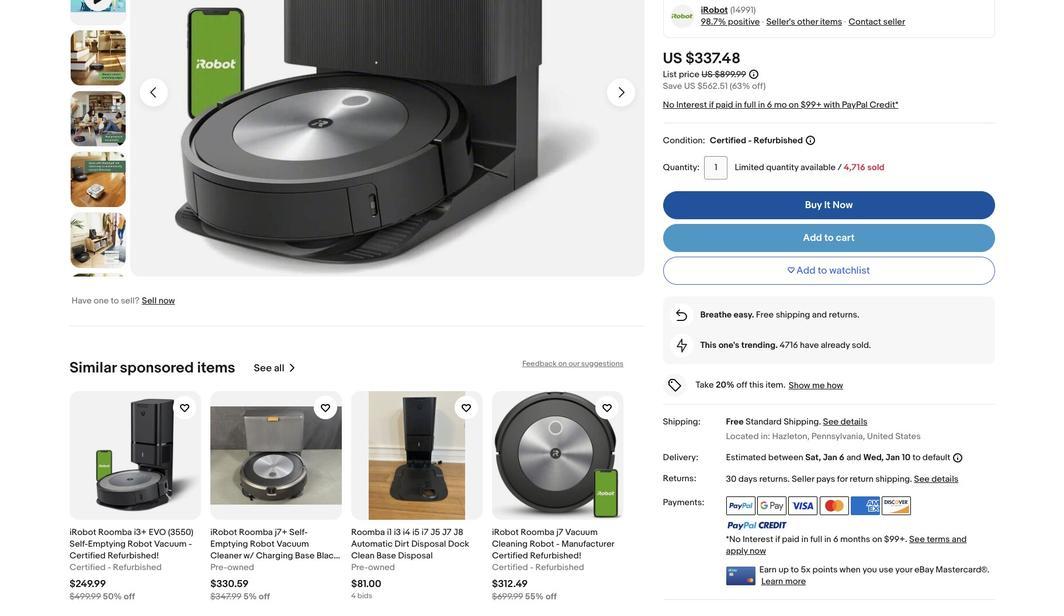 Task type: describe. For each thing, give the bounding box(es) containing it.
j7
[[557, 527, 563, 538]]

seller's other items link
[[767, 16, 843, 27]]

feedback on our suggestions
[[522, 359, 624, 368]]

our
[[569, 359, 580, 368]]

have
[[801, 340, 819, 351]]

united
[[868, 431, 894, 442]]

contact
[[849, 16, 882, 27]]

1 horizontal spatial free
[[757, 309, 774, 320]]

6 for mo
[[768, 99, 773, 110]]

have one to sell? sell now
[[72, 295, 175, 306]]

certified - refurbished text field for $312.49
[[492, 562, 584, 573]]

20%
[[716, 380, 735, 391]]

irobot roomba j7+ self-emptying vacuum cleaning robot - certified refurbished! - picture 1 of 11 image
[[130, 0, 645, 276]]

similar sponsored items
[[69, 359, 235, 377]]

(3550)
[[168, 527, 193, 538]]

1 vertical spatial shipping
[[876, 474, 911, 485]]

cleaner
[[210, 550, 241, 561]]

to right 10
[[913, 452, 921, 463]]

2 horizontal spatial refurbished
[[754, 135, 804, 146]]

on for *no interest if paid in full in 6 months on $99+.
[[873, 534, 883, 545]]

/
[[838, 162, 843, 173]]

discover image
[[883, 497, 912, 515]]

contact seller link
[[849, 16, 906, 27]]

paid for months
[[783, 534, 800, 545]]

98.7% positive link
[[701, 16, 760, 27]]

*no
[[727, 534, 741, 545]]

other
[[798, 16, 819, 27]]

earn
[[760, 564, 777, 576]]

to inside add to cart link
[[825, 232, 834, 244]]

refurbished! inside irobot roomba i3+ evo (3550) self-emptying robot vacuum - certified refurbished! certified - refurbished $249.99 $499.99 50% off
[[107, 550, 159, 561]]

show me how button
[[788, 379, 845, 391]]

0 vertical spatial us
[[663, 49, 683, 68]]

dirt
[[395, 538, 409, 549]]

refurbished inside the irobot roomba j7 vacuum cleaning robot - manufacturer certified refurbished! certified - refurbished $312.49 $699.99 55% off
[[536, 562, 584, 573]]

irobot for irobot roomba i3+ evo (3550) self-emptying robot vacuum - certified refurbished! certified - refurbished $249.99 $499.99 50% off
[[69, 527, 96, 538]]

estimated
[[727, 452, 767, 463]]

hazleton,
[[773, 431, 810, 442]]

- down j7
[[556, 538, 560, 549]]

learn
[[762, 576, 784, 587]]

breathe
[[701, 309, 732, 320]]

0 horizontal spatial .
[[788, 474, 790, 485]]

55%
[[525, 591, 544, 602]]

one
[[94, 295, 109, 306]]

*no interest if paid in full in 6 months on $99+.
[[727, 534, 910, 545]]

4 bids text field
[[351, 591, 372, 600]]

quantity:
[[663, 162, 700, 173]]

no
[[663, 99, 675, 110]]

mastercard®.
[[936, 564, 990, 576]]

1 vertical spatial disposal
[[398, 550, 433, 561]]

you
[[863, 564, 878, 576]]

this
[[750, 380, 764, 391]]

98.7%
[[701, 16, 727, 27]]

i3+
[[134, 527, 147, 538]]

all
[[274, 362, 284, 374]]

$347.99
[[210, 591, 241, 602]]

in left 'mo'
[[759, 99, 766, 110]]

sell?
[[121, 295, 140, 306]]

refurbished inside irobot roomba i3+ evo (3550) self-emptying robot vacuum - certified refurbished! certified - refurbished $249.99 $499.99 50% off
[[113, 562, 162, 573]]

1 vertical spatial details
[[932, 474, 959, 485]]

master card image
[[820, 497, 849, 515]]

self- inside irobot roomba i3+ evo (3550) self-emptying robot vacuum - certified refurbished! certified - refurbished $249.99 $499.99 50% off
[[69, 538, 88, 549]]

now inside see terms and apply now
[[750, 546, 767, 557]]

0 vertical spatial and
[[813, 309, 828, 320]]

feedback on our suggestions link
[[522, 359, 624, 368]]

shipping
[[784, 416, 820, 427]]

see down the default
[[915, 474, 930, 485]]

this one's trending. 4716 have already sold.
[[701, 340, 872, 351]]

$81.00 text field
[[351, 578, 381, 590]]

$899.99
[[715, 69, 747, 80]]

1 horizontal spatial and
[[847, 452, 862, 463]]

no interest if paid in full in 6 mo on $99+ with paypal credit* link
[[663, 99, 899, 110]]

picture 3 of 11 image
[[70, 91, 125, 146]]

$562.51
[[698, 80, 728, 92]]

irobot for irobot (14991)
[[701, 4, 728, 16]]

to right one
[[111, 295, 119, 306]]

seller's other items
[[767, 16, 843, 27]]

i4
[[403, 527, 410, 538]]

save us $562.51 (63% off)
[[663, 80, 766, 92]]

cleaning
[[492, 538, 528, 549]]

picture 2 of 11 image
[[70, 30, 125, 85]]

pre- inside the roomba i1 i3 i4 i5 i7 j5 j7 j8 automatic dirt disposal dock clean base disposal pre-owned $81.00 4 bids
[[351, 562, 368, 573]]

See all text field
[[254, 362, 284, 374]]

1 horizontal spatial .
[[820, 416, 822, 427]]

take 20% off this item. show me how
[[696, 380, 844, 391]]

american express image
[[851, 497, 881, 515]]

irobot (14991)
[[701, 4, 756, 16]]

see details link for standard shipping . see details
[[824, 416, 868, 427]]

picture 5 of 11 image
[[70, 213, 125, 268]]

seller
[[792, 474, 815, 485]]

roomba for irobot roomba j7+ self- emptying robot vacuum cleaner w/ charging base black used
[[239, 527, 273, 538]]

more information - about this item condition image
[[807, 136, 816, 145]]

30
[[727, 474, 737, 485]]

off inside pre-owned $330.59 $347.99 5% off
[[259, 591, 270, 602]]

roomba for irobot roomba j7 vacuum cleaning robot - manufacturer certified refurbished! certified - refurbished $312.49 $699.99 55% off
[[521, 527, 555, 538]]

items for seller's other items
[[821, 16, 843, 27]]

$312.49 text field
[[492, 578, 528, 590]]

owned inside pre-owned $330.59 $347.99 5% off
[[227, 562, 254, 573]]

clean
[[351, 550, 375, 561]]

between
[[769, 452, 804, 463]]

pennsylvania,
[[812, 431, 866, 442]]

shipping:
[[663, 416, 701, 427]]

used
[[210, 562, 231, 573]]

returns:
[[663, 473, 697, 484]]

roomba for irobot roomba i3+ evo (3550) self-emptying robot vacuum - certified refurbished! certified - refurbished $249.99 $499.99 50% off
[[98, 527, 132, 538]]

2 horizontal spatial us
[[702, 69, 713, 80]]

sell now link
[[142, 295, 175, 306]]

buy it now link
[[663, 191, 996, 219]]

how
[[827, 380, 844, 391]]

ebay
[[915, 564, 935, 576]]

picture 4 of 11 image
[[70, 152, 125, 207]]

2 horizontal spatial .
[[911, 474, 913, 485]]

quantity
[[767, 162, 799, 173]]

roomba inside the roomba i1 i3 i4 i5 i7 j5 j7 j8 automatic dirt disposal dock clean base disposal pre-owned $81.00 4 bids
[[351, 527, 385, 538]]

sold
[[868, 162, 885, 173]]

limited quantity available / 4,716 sold
[[735, 162, 885, 173]]

credit*
[[870, 99, 899, 110]]

$699.99
[[492, 591, 523, 602]]

if for no
[[710, 99, 714, 110]]

item.
[[766, 380, 786, 391]]

in left months
[[825, 534, 832, 545]]

i1
[[387, 527, 392, 538]]

base inside the roomba i1 i3 i4 i5 i7 j5 j7 j8 automatic dirt disposal dock clean base disposal pre-owned $81.00 4 bids
[[377, 550, 396, 561]]

robot for irobot roomba j7 vacuum cleaning robot - manufacturer certified refurbished! certified - refurbished $312.49 $699.99 55% off
[[530, 538, 554, 549]]

located in: hazleton, pennsylvania, united states
[[727, 431, 921, 442]]

0 horizontal spatial now
[[159, 295, 175, 306]]

irobot roomba j7+ self- emptying robot vacuum cleaner w/ charging base black used
[[210, 527, 338, 573]]

Pre-owned text field
[[210, 562, 254, 573]]

4716
[[780, 340, 799, 351]]

in down (63%
[[736, 99, 743, 110]]

$312.49
[[492, 578, 528, 590]]

off inside the irobot roomba j7 vacuum cleaning robot - manufacturer certified refurbished! certified - refurbished $312.49 $699.99 55% off
[[546, 591, 557, 602]]

your
[[896, 564, 913, 576]]

if for *no
[[776, 534, 781, 545]]

$249.99 text field
[[69, 578, 106, 590]]

0 vertical spatial details
[[841, 416, 868, 427]]

visa image
[[789, 497, 818, 515]]



Task type: vqa. For each thing, say whether or not it's contained in the screenshot.
request. in the the If you wish to revise your original feedback you can contact the seller directly and ask them to send you a feedback revision request.
no



Task type: locate. For each thing, give the bounding box(es) containing it.
1 horizontal spatial details
[[932, 474, 959, 485]]

feedback
[[522, 359, 557, 368]]

$330.59
[[210, 578, 249, 590]]

see
[[254, 362, 272, 374], [824, 416, 839, 427], [915, 474, 930, 485], [910, 534, 926, 545]]

0 vertical spatial disposal
[[411, 538, 446, 549]]

4 roomba from the left
[[521, 527, 555, 538]]

0 vertical spatial on
[[789, 99, 799, 110]]

2 pre- from the left
[[351, 562, 368, 573]]

30 days returns . seller pays for return shipping . see details
[[727, 474, 959, 485]]

Quantity: text field
[[705, 156, 728, 179]]

0 horizontal spatial see details link
[[824, 416, 868, 427]]

add for add to cart
[[804, 232, 823, 244]]

off right 55%
[[546, 591, 557, 602]]

me
[[813, 380, 826, 391]]

0 vertical spatial paid
[[716, 99, 734, 110]]

wed,
[[864, 452, 884, 463]]

1 owned from the left
[[227, 562, 254, 573]]

2 certified - refurbished text field from the left
[[492, 562, 584, 573]]

list price us $899.99
[[663, 69, 747, 80]]

1 horizontal spatial items
[[821, 16, 843, 27]]

1 horizontal spatial 6
[[834, 534, 839, 545]]

off right 50% at the bottom
[[124, 591, 135, 602]]

0 horizontal spatial vacuum
[[154, 538, 186, 549]]

details down the default
[[932, 474, 959, 485]]

1 vertical spatial paid
[[783, 534, 800, 545]]

with details__icon image left this
[[677, 338, 687, 352]]

to left the cart
[[825, 232, 834, 244]]

full for mo
[[745, 99, 757, 110]]

for
[[838, 474, 848, 485]]

0 vertical spatial see details link
[[824, 416, 868, 427]]

self- inside irobot roomba j7+ self- emptying robot vacuum cleaner w/ charging base black used
[[289, 527, 308, 538]]

base inside irobot roomba j7+ self- emptying robot vacuum cleaner w/ charging base black used
[[295, 550, 315, 561]]

0 horizontal spatial if
[[710, 99, 714, 110]]

2 horizontal spatial on
[[873, 534, 883, 545]]

off inside take 20% off this item. show me how
[[737, 380, 748, 391]]

owned
[[227, 562, 254, 573], [368, 562, 395, 573]]

on left our
[[558, 359, 567, 368]]

irobot up cleaner
[[210, 527, 237, 538]]

roomba inside irobot roomba i3+ evo (3550) self-emptying robot vacuum - certified refurbished! certified - refurbished $249.99 $499.99 50% off
[[98, 527, 132, 538]]

0 horizontal spatial certified - refurbished text field
[[69, 562, 162, 573]]

4,716
[[844, 162, 866, 173]]

0 vertical spatial shipping
[[776, 309, 811, 320]]

paypal
[[843, 99, 868, 110]]

robot inside irobot roomba i3+ evo (3550) self-emptying robot vacuum - certified refurbished! certified - refurbished $249.99 $499.99 50% off
[[127, 538, 152, 549]]

interest down paypal credit image
[[743, 534, 774, 545]]

0 horizontal spatial base
[[295, 550, 315, 561]]

0 horizontal spatial self-
[[69, 538, 88, 549]]

1 horizontal spatial emptying
[[210, 538, 248, 549]]

emptying up the $249.99 text field
[[88, 538, 125, 549]]

- down (3550) on the left bottom of the page
[[188, 538, 192, 549]]

breathe easy. free shipping and returns.
[[701, 309, 860, 320]]

suggestions
[[581, 359, 624, 368]]

if down $562.51 at right
[[710, 99, 714, 110]]

1 vertical spatial and
[[847, 452, 862, 463]]

0 horizontal spatial robot
[[127, 538, 152, 549]]

$99+
[[801, 99, 822, 110]]

i3
[[394, 527, 401, 538]]

add to cart
[[804, 232, 855, 244]]

and inside see terms and apply now
[[953, 534, 967, 545]]

with details__icon image
[[677, 309, 688, 321], [677, 338, 687, 352]]

refurbished up the quantity
[[754, 135, 804, 146]]

pre- down cleaner
[[210, 562, 227, 573]]

robot for irobot roomba j7+ self- emptying robot vacuum cleaner w/ charging base black used
[[250, 538, 275, 549]]

seller's
[[767, 16, 796, 27]]

0 horizontal spatial details
[[841, 416, 868, 427]]

irobot up cleaning at left bottom
[[492, 527, 519, 538]]

4
[[351, 591, 356, 600]]

shipping down 10
[[876, 474, 911, 485]]

in up 5x
[[802, 534, 809, 545]]

0 horizontal spatial jan
[[824, 452, 838, 463]]

1 with details__icon image from the top
[[677, 309, 688, 321]]

irobot roomba i3+ evo (3550) self-emptying robot vacuum - certified refurbished! certified - refurbished $249.99 $499.99 50% off
[[69, 527, 193, 602]]

None text field
[[69, 591, 135, 603], [210, 591, 270, 603], [492, 591, 557, 603], [69, 591, 135, 603], [210, 591, 270, 603], [492, 591, 557, 603]]

see up pennsylvania,
[[824, 416, 839, 427]]

i5
[[412, 527, 420, 538]]

interest right no
[[677, 99, 708, 110]]

see details link
[[824, 416, 868, 427], [915, 474, 959, 485]]

1 base from the left
[[295, 550, 315, 561]]

more
[[786, 576, 807, 587]]

off right 5%
[[259, 591, 270, 602]]

vacuum inside irobot roomba j7+ self- emptying robot vacuum cleaner w/ charging base black used
[[276, 538, 309, 549]]

0 vertical spatial interest
[[677, 99, 708, 110]]

1 horizontal spatial paid
[[783, 534, 800, 545]]

full
[[745, 99, 757, 110], [811, 534, 823, 545]]

add for add to watchlist
[[797, 265, 816, 276]]

0 vertical spatial items
[[821, 16, 843, 27]]

0 vertical spatial self-
[[289, 527, 308, 538]]

see terms and apply now
[[727, 534, 967, 557]]

0 vertical spatial add
[[804, 232, 823, 244]]

full for months
[[811, 534, 823, 545]]

2 vertical spatial on
[[873, 534, 883, 545]]

us down price
[[685, 80, 696, 92]]

return
[[850, 474, 874, 485]]

2 with details__icon image from the top
[[677, 338, 687, 352]]

1 horizontal spatial refurbished
[[536, 562, 584, 573]]

0 horizontal spatial owned
[[227, 562, 254, 573]]

1 horizontal spatial robot
[[250, 538, 275, 549]]

sell
[[142, 295, 157, 306]]

0 horizontal spatial shipping
[[776, 309, 811, 320]]

6 down pennsylvania,
[[840, 452, 845, 463]]

1 horizontal spatial see details link
[[915, 474, 959, 485]]

0 horizontal spatial items
[[197, 359, 235, 377]]

on right 'mo'
[[789, 99, 799, 110]]

1 horizontal spatial base
[[377, 550, 396, 561]]

payments:
[[663, 497, 705, 508]]

0 horizontal spatial interest
[[677, 99, 708, 110]]

emptying inside irobot roomba i3+ evo (3550) self-emptying robot vacuum - certified refurbished! certified - refurbished $249.99 $499.99 50% off
[[88, 538, 125, 549]]

0 horizontal spatial full
[[745, 99, 757, 110]]

2 roomba from the left
[[239, 527, 273, 538]]

use
[[880, 564, 894, 576]]

1 vertical spatial with details__icon image
[[677, 338, 687, 352]]

2 vertical spatial and
[[953, 534, 967, 545]]

with details__icon image for this
[[677, 338, 687, 352]]

with details__icon image for breathe
[[677, 309, 688, 321]]

emptying inside irobot roomba j7+ self- emptying robot vacuum cleaner w/ charging base black used
[[210, 538, 248, 549]]

1 certified - refurbished text field from the left
[[69, 562, 162, 573]]

0 horizontal spatial paid
[[716, 99, 734, 110]]

paid
[[716, 99, 734, 110], [783, 534, 800, 545]]

. down 10
[[911, 474, 913, 485]]

1 vertical spatial 6
[[840, 452, 845, 463]]

owned inside the roomba i1 i3 i4 i5 i7 j5 j7 j8 automatic dirt disposal dock clean base disposal pre-owned $81.00 4 bids
[[368, 562, 395, 573]]

vacuum down (3550) on the left bottom of the page
[[154, 538, 186, 549]]

to left 5x
[[791, 564, 799, 576]]

cart
[[837, 232, 855, 244]]

0 horizontal spatial refurbished
[[113, 562, 162, 573]]

paypal image
[[727, 497, 756, 515]]

pre- down clean
[[351, 562, 368, 573]]

this
[[701, 340, 717, 351]]

us up $562.51 at right
[[702, 69, 713, 80]]

1 vertical spatial on
[[558, 359, 567, 368]]

irobot image
[[671, 4, 695, 28]]

2 refurbished! from the left
[[530, 550, 582, 561]]

full up points
[[811, 534, 823, 545]]

emptying up cleaner
[[210, 538, 248, 549]]

1 roomba from the left
[[98, 527, 132, 538]]

1 horizontal spatial if
[[776, 534, 781, 545]]

with details__icon image left "breathe"
[[677, 309, 688, 321]]

irobot inside the irobot roomba j7 vacuum cleaning robot - manufacturer certified refurbished! certified - refurbished $312.49 $699.99 55% off
[[492, 527, 519, 538]]

1 horizontal spatial owned
[[368, 562, 395, 573]]

buy it now
[[806, 199, 853, 211]]

robot right cleaning at left bottom
[[530, 538, 554, 549]]

on for no interest if paid in full in 6 mo on $99+ with paypal credit*
[[789, 99, 799, 110]]

months
[[841, 534, 871, 545]]

if down paypal credit image
[[776, 534, 781, 545]]

refurbished down "i3+"
[[113, 562, 162, 573]]

0 vertical spatial with details__icon image
[[677, 309, 688, 321]]

disposal down i7
[[411, 538, 446, 549]]

vacuum inside irobot roomba i3+ evo (3550) self-emptying robot vacuum - certified refurbished! certified - refurbished $249.99 $499.99 50% off
[[154, 538, 186, 549]]

roomba inside the irobot roomba j7 vacuum cleaning robot - manufacturer certified refurbished! certified - refurbished $312.49 $699.99 55% off
[[521, 527, 555, 538]]

2 robot from the left
[[250, 538, 275, 549]]

1 robot from the left
[[127, 538, 152, 549]]

refurbished! inside the irobot roomba j7 vacuum cleaning robot - manufacturer certified refurbished! certified - refurbished $312.49 $699.99 55% off
[[530, 550, 582, 561]]

roomba up automatic
[[351, 527, 385, 538]]

add down add to cart link at the right of page
[[797, 265, 816, 276]]

2 horizontal spatial robot
[[530, 538, 554, 549]]

items left the see all
[[197, 359, 235, 377]]

1 vertical spatial self-
[[69, 538, 88, 549]]

paid down save us $562.51 (63% off)
[[716, 99, 734, 110]]

see left all
[[254, 362, 272, 374]]

free up the located
[[727, 416, 744, 427]]

0 horizontal spatial and
[[813, 309, 828, 320]]

1 horizontal spatial now
[[750, 546, 767, 557]]

disposal down dirt
[[398, 550, 433, 561]]

google pay image
[[758, 497, 787, 515]]

certified - refurbished text field for -
[[69, 562, 162, 573]]

details up pennsylvania,
[[841, 416, 868, 427]]

pre-
[[210, 562, 227, 573], [351, 562, 368, 573]]

on left $99+.
[[873, 534, 883, 545]]

irobot link
[[701, 4, 728, 16]]

see details link for 30 days returns . seller pays for return shipping . see details
[[915, 474, 959, 485]]

$81.00
[[351, 578, 381, 590]]

- up 55%
[[530, 562, 534, 573]]

states
[[896, 431, 921, 442]]

0 horizontal spatial refurbished!
[[107, 550, 159, 561]]

to left watchlist
[[818, 265, 828, 276]]

1 horizontal spatial us
[[685, 80, 696, 92]]

certified - refurbished text field up 55%
[[492, 562, 584, 573]]

0 vertical spatial 6
[[768, 99, 773, 110]]

(14991)
[[731, 4, 756, 16]]

roomba left j7
[[521, 527, 555, 538]]

1 vertical spatial us
[[702, 69, 713, 80]]

Pre-owned text field
[[351, 562, 395, 573]]

1 vertical spatial items
[[197, 359, 235, 377]]

- up 50% at the bottom
[[107, 562, 111, 573]]

1 vertical spatial add
[[797, 265, 816, 276]]

2 horizontal spatial and
[[953, 534, 967, 545]]

pays
[[817, 474, 836, 485]]

pre- inside pre-owned $330.59 $347.99 5% off
[[210, 562, 227, 573]]

6 for months
[[834, 534, 839, 545]]

owned down 'w/'
[[227, 562, 254, 573]]

. left the 'seller'
[[788, 474, 790, 485]]

to inside add to watchlist button
[[818, 265, 828, 276]]

- up limited
[[749, 135, 752, 146]]

one's
[[719, 340, 740, 351]]

0 horizontal spatial us
[[663, 49, 683, 68]]

1 vertical spatial full
[[811, 534, 823, 545]]

roomba left "i3+"
[[98, 527, 132, 538]]

1 horizontal spatial refurbished!
[[530, 550, 582, 561]]

2 jan from the left
[[886, 452, 901, 463]]

see details link up pennsylvania,
[[824, 416, 868, 427]]

off left this
[[737, 380, 748, 391]]

0 vertical spatial now
[[159, 295, 175, 306]]

1 emptying from the left
[[88, 538, 125, 549]]

show
[[789, 380, 811, 391]]

1 horizontal spatial self-
[[289, 527, 308, 538]]

3 roomba from the left
[[351, 527, 385, 538]]

paid for mo
[[716, 99, 734, 110]]

1 refurbished! from the left
[[107, 550, 159, 561]]

2 horizontal spatial 6
[[840, 452, 845, 463]]

robot up 'charging'
[[250, 538, 275, 549]]

positive
[[728, 16, 760, 27]]

vacuum down j7+
[[276, 538, 309, 549]]

1 vertical spatial if
[[776, 534, 781, 545]]

irobot inside irobot roomba i3+ evo (3550) self-emptying robot vacuum - certified refurbished! certified - refurbished $249.99 $499.99 50% off
[[69, 527, 96, 538]]

w/
[[243, 550, 254, 561]]

1 horizontal spatial interest
[[743, 534, 774, 545]]

0 vertical spatial full
[[745, 99, 757, 110]]

irobot inside irobot roomba j7+ self- emptying robot vacuum cleaner w/ charging base black used
[[210, 527, 237, 538]]

us up list
[[663, 49, 683, 68]]

roomba up 'w/'
[[239, 527, 273, 538]]

refurbished!
[[107, 550, 159, 561], [530, 550, 582, 561]]

1 horizontal spatial on
[[789, 99, 799, 110]]

ebay mastercard image
[[727, 567, 756, 585]]

0 horizontal spatial emptying
[[88, 538, 125, 549]]

3 robot from the left
[[530, 538, 554, 549]]

interest for *no
[[743, 534, 774, 545]]

see terms and apply now link
[[727, 534, 967, 557]]

vacuum up the manufacturer
[[565, 527, 598, 538]]

1 horizontal spatial pre-
[[351, 562, 368, 573]]

refurbished down j7
[[536, 562, 584, 573]]

add inside button
[[797, 265, 816, 276]]

irobot for irobot roomba j7 vacuum cleaning robot - manufacturer certified refurbished! certified - refurbished $312.49 $699.99 55% off
[[492, 527, 519, 538]]

1 horizontal spatial certified - refurbished text field
[[492, 562, 584, 573]]

now right sell
[[159, 295, 175, 306]]

1 horizontal spatial jan
[[886, 452, 901, 463]]

located
[[727, 431, 759, 442]]

6 left months
[[834, 534, 839, 545]]

1 pre- from the left
[[210, 562, 227, 573]]

robot inside the irobot roomba j7 vacuum cleaning robot - manufacturer certified refurbished! certified - refurbished $312.49 $699.99 55% off
[[530, 538, 554, 549]]

full down off)
[[745, 99, 757, 110]]

base up pre-owned text field
[[377, 550, 396, 561]]

j7
[[442, 527, 452, 538]]

limited
[[735, 162, 765, 173]]

6 left 'mo'
[[768, 99, 773, 110]]

sponsored
[[120, 359, 194, 377]]

roomba i1 i3 i4 i5 i7 j5 j7 j8 automatic dirt disposal dock clean base disposal pre-owned $81.00 4 bids
[[351, 527, 469, 600]]

easy.
[[734, 309, 755, 320]]

0 horizontal spatial 6
[[768, 99, 773, 110]]

it
[[825, 199, 831, 211]]

sold.
[[853, 340, 872, 351]]

$330.59 text field
[[210, 578, 249, 590]]

$99+.
[[885, 534, 908, 545]]

jan right sat,
[[824, 452, 838, 463]]

refurbished! down j7
[[530, 550, 582, 561]]

see left terms at the right of the page
[[910, 534, 926, 545]]

see details link down the default
[[915, 474, 959, 485]]

owned down clean
[[368, 562, 395, 573]]

refurbished
[[754, 135, 804, 146], [113, 562, 162, 573], [536, 562, 584, 573]]

0 vertical spatial free
[[757, 309, 774, 320]]

trending.
[[742, 340, 778, 351]]

1 vertical spatial see details link
[[915, 474, 959, 485]]

1 jan from the left
[[824, 452, 838, 463]]

refurbished! down "i3+"
[[107, 550, 159, 561]]

vacuum
[[565, 527, 598, 538], [154, 538, 186, 549], [276, 538, 309, 549]]

interest for no
[[677, 99, 708, 110]]

robot down "i3+"
[[127, 538, 152, 549]]

delivery:
[[663, 452, 699, 463]]

2 base from the left
[[377, 550, 396, 561]]

add left the cart
[[804, 232, 823, 244]]

free right the easy.
[[757, 309, 774, 320]]

2 vertical spatial 6
[[834, 534, 839, 545]]

1 vertical spatial now
[[750, 546, 767, 557]]

certified - refurbished
[[710, 135, 804, 146]]

irobot roomba j7 vacuum cleaning robot - manufacturer certified refurbished! certified - refurbished $312.49 $699.99 55% off
[[492, 527, 614, 602]]

charging
[[256, 550, 293, 561]]

irobot up $249.99
[[69, 527, 96, 538]]

0 horizontal spatial on
[[558, 359, 567, 368]]

on
[[789, 99, 799, 110], [558, 359, 567, 368], [873, 534, 883, 545]]

and
[[813, 309, 828, 320], [847, 452, 862, 463], [953, 534, 967, 545]]

. up located in: hazleton, pennsylvania, united states
[[820, 416, 822, 427]]

1 horizontal spatial full
[[811, 534, 823, 545]]

$249.99
[[69, 578, 106, 590]]

shipping up 4716
[[776, 309, 811, 320]]

off inside irobot roomba i3+ evo (3550) self-emptying robot vacuum - certified refurbished! certified - refurbished $249.99 $499.99 50% off
[[124, 591, 135, 602]]

items right other
[[821, 16, 843, 27]]

2 horizontal spatial vacuum
[[565, 527, 598, 538]]

now right apply
[[750, 546, 767, 557]]

see inside see terms and apply now
[[910, 534, 926, 545]]

robot inside irobot roomba j7+ self- emptying robot vacuum cleaner w/ charging base black used
[[250, 538, 275, 549]]

1 vertical spatial free
[[727, 416, 744, 427]]

and right terms at the right of the page
[[953, 534, 967, 545]]

now
[[159, 295, 175, 306], [750, 546, 767, 557]]

standard
[[746, 416, 782, 427]]

sat,
[[806, 452, 822, 463]]

jan left 10
[[886, 452, 901, 463]]

and left returns.
[[813, 309, 828, 320]]

paid up up
[[783, 534, 800, 545]]

2 vertical spatial us
[[685, 80, 696, 92]]

Certified - Refurbished text field
[[69, 562, 162, 573], [492, 562, 584, 573]]

and left wed,
[[847, 452, 862, 463]]

manufacturer
[[562, 538, 614, 549]]

roomba inside irobot roomba j7+ self- emptying robot vacuum cleaner w/ charging base black used
[[239, 527, 273, 538]]

paypal credit image
[[727, 521, 787, 531]]

1 horizontal spatial vacuum
[[276, 538, 309, 549]]

jan
[[824, 452, 838, 463], [886, 452, 901, 463]]

0 vertical spatial if
[[710, 99, 714, 110]]

$337.48
[[686, 49, 741, 68]]

vacuum inside the irobot roomba j7 vacuum cleaning robot - manufacturer certified refurbished! certified - refurbished $312.49 $699.99 55% off
[[565, 527, 598, 538]]

self- right j7+
[[289, 527, 308, 538]]

already
[[821, 340, 851, 351]]

2 owned from the left
[[368, 562, 395, 573]]

1 horizontal spatial shipping
[[876, 474, 911, 485]]

earn up to 5x points when you use your ebay mastercard®. learn more
[[760, 564, 990, 587]]

irobot up 98.7%
[[701, 4, 728, 16]]

bids
[[358, 591, 372, 600]]

items for similar sponsored items
[[197, 359, 235, 377]]

0 horizontal spatial free
[[727, 416, 744, 427]]

0 horizontal spatial pre-
[[210, 562, 227, 573]]

points
[[813, 564, 838, 576]]

price
[[679, 69, 700, 80]]

1 vertical spatial interest
[[743, 534, 774, 545]]

self- up the $249.99 text field
[[69, 538, 88, 549]]

automatic
[[351, 538, 393, 549]]

learn more link
[[762, 576, 807, 587]]

base left black on the bottom of page
[[295, 550, 315, 561]]

irobot for irobot roomba j7+ self- emptying robot vacuum cleaner w/ charging base black used
[[210, 527, 237, 538]]

$499.99
[[69, 591, 101, 602]]

certified - refurbished text field up 50% at the bottom
[[69, 562, 162, 573]]

2 emptying from the left
[[210, 538, 248, 549]]

to inside earn up to 5x points when you use your ebay mastercard®. learn more
[[791, 564, 799, 576]]



